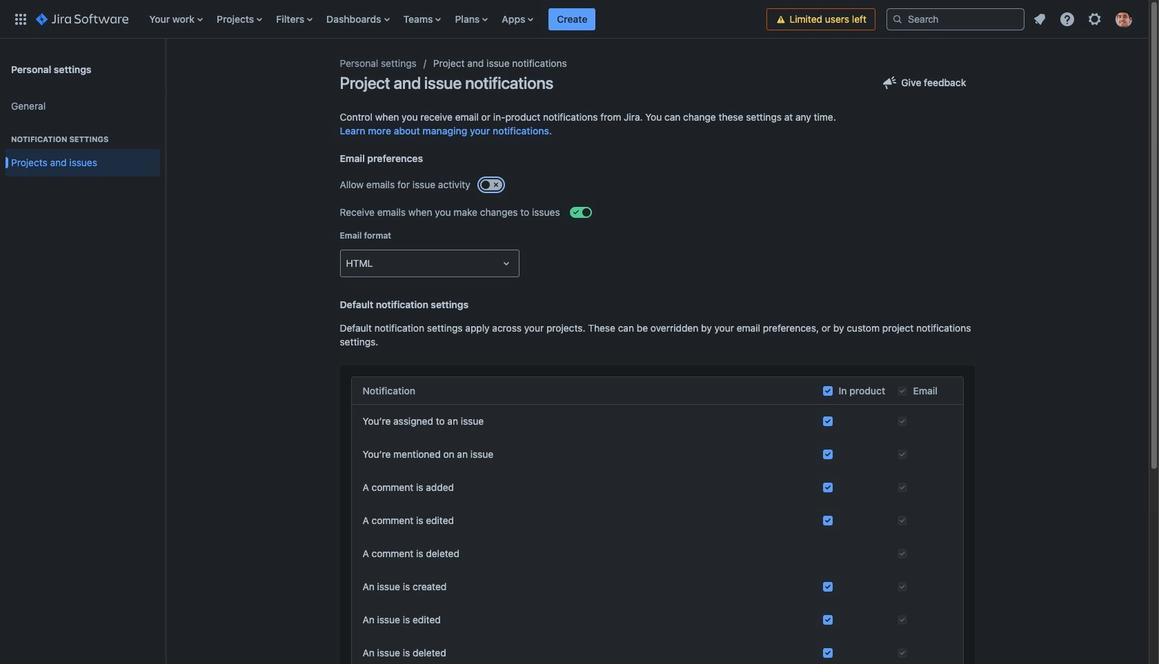 Task type: describe. For each thing, give the bounding box(es) containing it.
0 horizontal spatial list
[[142, 0, 767, 38]]

1 horizontal spatial list
[[1028, 7, 1141, 31]]

1 group from the top
[[6, 88, 160, 185]]

appswitcher icon image
[[12, 11, 29, 27]]

search image
[[892, 13, 903, 24]]

open image
[[498, 255, 514, 272]]



Task type: vqa. For each thing, say whether or not it's contained in the screenshot.
Open image
yes



Task type: locate. For each thing, give the bounding box(es) containing it.
2 group from the top
[[6, 120, 160, 181]]

None text field
[[346, 257, 349, 271]]

your profile and settings image
[[1116, 11, 1132, 27]]

settings image
[[1087, 11, 1103, 27]]

primary element
[[8, 0, 767, 38]]

list
[[142, 0, 767, 38], [1028, 7, 1141, 31]]

heading
[[6, 134, 160, 145]]

group
[[6, 88, 160, 185], [6, 120, 160, 181]]

help image
[[1059, 11, 1076, 27]]

jira software image
[[36, 11, 129, 27], [36, 11, 129, 27]]

list item
[[549, 0, 596, 38]]

None search field
[[887, 8, 1025, 30]]

notifications image
[[1032, 11, 1048, 27]]

Search field
[[887, 8, 1025, 30]]

sidebar navigation image
[[150, 55, 181, 83]]

banner
[[0, 0, 1149, 39]]



